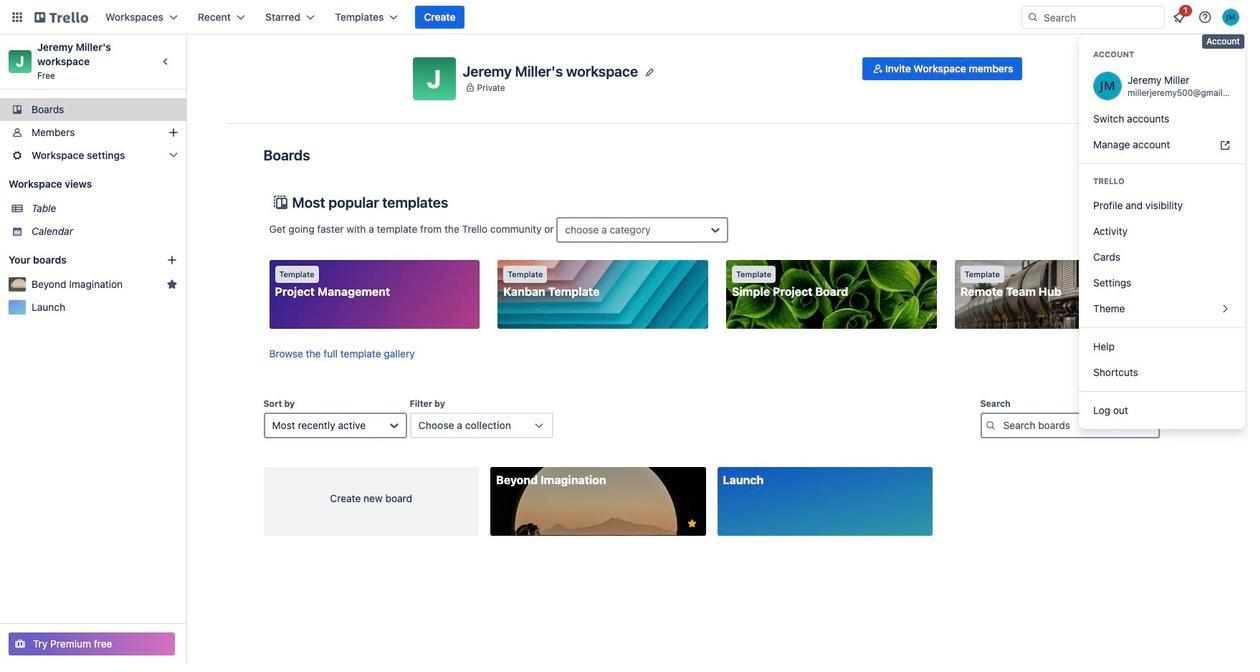 Task type: vqa. For each thing, say whether or not it's contained in the screenshot.
Starred Icon at the left top of page
yes



Task type: locate. For each thing, give the bounding box(es) containing it.
open information menu image
[[1198, 10, 1212, 24]]

back to home image
[[34, 6, 88, 29]]

your boards with 2 items element
[[9, 252, 145, 269]]

tooltip
[[1202, 34, 1244, 48]]

Search boards text field
[[980, 413, 1160, 439]]

Search field
[[1039, 7, 1164, 27]]

sm image
[[871, 62, 885, 76]]

workspace navigation collapse icon image
[[156, 52, 176, 72]]

search image
[[1027, 11, 1039, 23]]

click to unstar this board. it will be removed from your starred list. image
[[686, 518, 699, 530]]



Task type: describe. For each thing, give the bounding box(es) containing it.
starred icon image
[[166, 279, 178, 290]]

primary element
[[0, 0, 1248, 34]]

1 notification image
[[1171, 9, 1188, 26]]

jeremy miller (jeremymiller198) image
[[1093, 72, 1122, 100]]

add board image
[[166, 254, 178, 266]]

jeremy miller (jeremymiller198) image
[[1222, 9, 1239, 26]]



